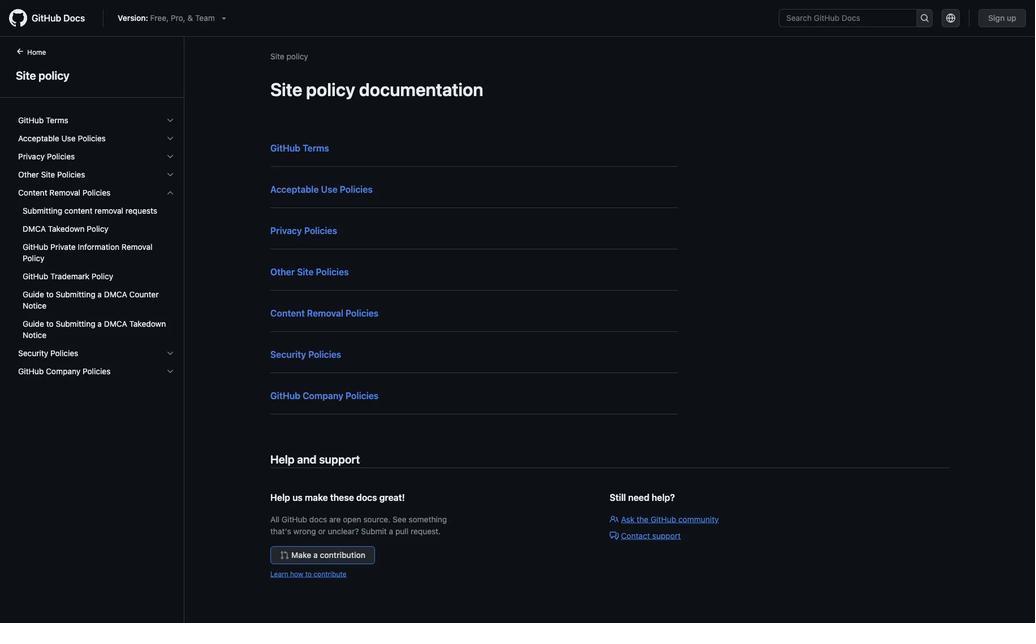 Task type: vqa. For each thing, say whether or not it's contained in the screenshot.
"GitHub Terms"
yes



Task type: locate. For each thing, give the bounding box(es) containing it.
2 help from the top
[[270, 492, 290, 503]]

removal up content
[[49, 188, 80, 197]]

to right the how
[[305, 570, 312, 578]]

0 vertical spatial removal
[[49, 188, 80, 197]]

contribution
[[320, 551, 366, 560]]

dmca takedown policy link
[[14, 220, 179, 238]]

use down github terms dropdown button at left
[[61, 134, 76, 143]]

1 content removal policies element from the top
[[9, 184, 184, 345]]

0 vertical spatial terms
[[46, 116, 68, 125]]

github company policies inside dropdown button
[[18, 367, 111, 376]]

to inside guide to submitting a dmca counter notice
[[46, 290, 54, 299]]

0 horizontal spatial takedown
[[48, 224, 85, 234]]

0 horizontal spatial github company policies
[[18, 367, 111, 376]]

docs
[[356, 492, 377, 503], [309, 515, 327, 524]]

0 horizontal spatial removal
[[49, 188, 80, 197]]

privacy policies link
[[270, 225, 337, 236]]

1 horizontal spatial other
[[270, 267, 295, 277]]

2 sc 9kayk9 0 image from the top
[[166, 170, 175, 179]]

help
[[270, 453, 295, 466], [270, 492, 290, 503]]

0 vertical spatial support
[[319, 453, 360, 466]]

select language: current language is english image
[[947, 14, 956, 23]]

2 sc 9kayk9 0 image from the top
[[166, 134, 175, 143]]

github inside all github docs are open source. see something that's wrong or unclear? submit a pull request.
[[282, 515, 307, 524]]

github inside github terms dropdown button
[[18, 116, 44, 125]]

company down the security policies dropdown button
[[46, 367, 80, 376]]

terms up acceptable use policies link
[[303, 143, 329, 154]]

guide to submitting a dmca takedown notice
[[23, 319, 166, 340]]

1 vertical spatial content removal policies
[[270, 308, 379, 319]]

support right and
[[319, 453, 360, 466]]

github terms up acceptable use policies link
[[270, 143, 329, 154]]

acceptable use policies up privacy policies link
[[270, 184, 373, 195]]

a inside guide to submitting a dmca counter notice
[[98, 290, 102, 299]]

company down security policies link
[[303, 391, 343, 401]]

removal down "other site policies" link
[[307, 308, 343, 319]]

privacy policies down acceptable use policies dropdown button
[[18, 152, 75, 161]]

a inside all github docs are open source. see something that's wrong or unclear? submit a pull request.
[[389, 527, 393, 536]]

to for guide to submitting a dmca takedown notice
[[46, 319, 54, 329]]

0 vertical spatial notice
[[23, 301, 46, 311]]

privacy policies up "other site policies" link
[[270, 225, 337, 236]]

information
[[78, 242, 119, 252]]

1 sc 9kayk9 0 image from the top
[[166, 116, 175, 125]]

1 vertical spatial policy
[[23, 254, 44, 263]]

docs up source.
[[356, 492, 377, 503]]

1 vertical spatial to
[[46, 319, 54, 329]]

content
[[18, 188, 47, 197], [270, 308, 305, 319]]

guide to submitting a dmca takedown notice link
[[14, 315, 179, 345]]

1 vertical spatial content
[[270, 308, 305, 319]]

0 vertical spatial to
[[46, 290, 54, 299]]

content removal policies inside content removal policies dropdown button
[[18, 188, 110, 197]]

removal down the requests
[[122, 242, 153, 252]]

content up security policies link
[[270, 308, 305, 319]]

0 vertical spatial other
[[18, 170, 39, 179]]

contact
[[621, 531, 650, 541]]

docs up or
[[309, 515, 327, 524]]

other site policies button
[[14, 166, 179, 184]]

acceptable use policies down github terms dropdown button at left
[[18, 134, 106, 143]]

guide inside guide to submitting a dmca counter notice
[[23, 290, 44, 299]]

0 vertical spatial guide
[[23, 290, 44, 299]]

sc 9kayk9 0 image
[[166, 116, 175, 125], [166, 134, 175, 143], [166, 349, 175, 358], [166, 367, 175, 376]]

other inside dropdown button
[[18, 170, 39, 179]]

submitting for guide to submitting a dmca counter notice
[[56, 290, 95, 299]]

0 vertical spatial docs
[[356, 492, 377, 503]]

github
[[32, 13, 61, 23], [18, 116, 44, 125], [270, 143, 301, 154], [23, 242, 48, 252], [23, 272, 48, 281], [18, 367, 44, 376], [270, 391, 301, 401], [282, 515, 307, 524], [651, 515, 676, 524]]

1 vertical spatial notice
[[23, 331, 46, 340]]

1 vertical spatial docs
[[309, 515, 327, 524]]

sign
[[988, 13, 1005, 23]]

takedown down counter
[[129, 319, 166, 329]]

0 vertical spatial policy
[[87, 224, 109, 234]]

0 vertical spatial sc 9kayk9 0 image
[[166, 152, 175, 161]]

1 horizontal spatial removal
[[122, 242, 153, 252]]

help left and
[[270, 453, 295, 466]]

guide to submitting a dmca counter notice
[[23, 290, 159, 311]]

1 vertical spatial takedown
[[129, 319, 166, 329]]

sc 9kayk9 0 image inside acceptable use policies dropdown button
[[166, 134, 175, 143]]

1 horizontal spatial privacy policies
[[270, 225, 337, 236]]

0 vertical spatial use
[[61, 134, 76, 143]]

security policies up the github company policies link
[[270, 349, 341, 360]]

terms
[[46, 116, 68, 125], [303, 143, 329, 154]]

0 horizontal spatial github terms
[[18, 116, 68, 125]]

these
[[330, 492, 354, 503]]

1 vertical spatial terms
[[303, 143, 329, 154]]

1 vertical spatial sc 9kayk9 0 image
[[166, 170, 175, 179]]

to down guide to submitting a dmca counter notice
[[46, 319, 54, 329]]

source.
[[363, 515, 391, 524]]

terms up acceptable use policies dropdown button
[[46, 116, 68, 125]]

0 vertical spatial github company policies
[[18, 367, 111, 376]]

0 horizontal spatial acceptable use policies
[[18, 134, 106, 143]]

notice for guide to submitting a dmca counter notice
[[23, 301, 46, 311]]

sign up
[[988, 13, 1017, 23]]

acceptable use policies
[[18, 134, 106, 143], [270, 184, 373, 195]]

2 guide from the top
[[23, 319, 44, 329]]

2 vertical spatial to
[[305, 570, 312, 578]]

unclear?
[[328, 527, 359, 536]]

policy for github trademark policy
[[92, 272, 113, 281]]

site policy link
[[270, 51, 308, 61], [14, 67, 170, 84]]

content removal policies element
[[9, 184, 184, 345], [9, 202, 184, 345]]

github terms up acceptable use policies dropdown button
[[18, 116, 68, 125]]

0 horizontal spatial security
[[18, 349, 48, 358]]

dmca inside guide to submitting a dmca takedown notice
[[104, 319, 127, 329]]

security policies up github company policies dropdown button
[[18, 349, 78, 358]]

triangle down image
[[219, 14, 228, 23]]

takedown
[[48, 224, 85, 234], [129, 319, 166, 329]]

0 horizontal spatial content
[[18, 188, 47, 197]]

dmca
[[23, 224, 46, 234], [104, 290, 127, 299], [104, 319, 127, 329]]

dmca for guide to submitting a dmca counter notice
[[104, 290, 127, 299]]

a right make
[[313, 551, 318, 560]]

0 vertical spatial company
[[46, 367, 80, 376]]

sc 9kayk9 0 image inside privacy policies dropdown button
[[166, 152, 175, 161]]

1 help from the top
[[270, 453, 295, 466]]

guide inside guide to submitting a dmca takedown notice
[[23, 319, 44, 329]]

company
[[46, 367, 80, 376], [303, 391, 343, 401]]

wrong
[[293, 527, 316, 536]]

0 vertical spatial privacy
[[18, 152, 45, 161]]

github company policies down security policies link
[[270, 391, 379, 401]]

3 sc 9kayk9 0 image from the top
[[166, 349, 175, 358]]

github company policies down the security policies dropdown button
[[18, 367, 111, 376]]

0 horizontal spatial company
[[46, 367, 80, 376]]

version: free, pro, & team
[[118, 13, 215, 23]]

privacy inside dropdown button
[[18, 152, 45, 161]]

to inside guide to submitting a dmca takedown notice
[[46, 319, 54, 329]]

1 horizontal spatial takedown
[[129, 319, 166, 329]]

0 vertical spatial github terms
[[18, 116, 68, 125]]

0 vertical spatial help
[[270, 453, 295, 466]]

2 vertical spatial submitting
[[56, 319, 95, 329]]

sc 9kayk9 0 image for acceptable use policies
[[166, 134, 175, 143]]

privacy
[[18, 152, 45, 161], [270, 225, 302, 236]]

0 horizontal spatial other
[[18, 170, 39, 179]]

github terms inside dropdown button
[[18, 116, 68, 125]]

notice inside guide to submitting a dmca takedown notice
[[23, 331, 46, 340]]

2 notice from the top
[[23, 331, 46, 340]]

0 horizontal spatial site policy
[[16, 68, 70, 82]]

1 vertical spatial support
[[652, 531, 681, 541]]

sc 9kayk9 0 image for security policies
[[166, 349, 175, 358]]

dmca inside guide to submitting a dmca counter notice
[[104, 290, 127, 299]]

policy down "submitting content removal requests" link
[[87, 224, 109, 234]]

1 vertical spatial site policy
[[16, 68, 70, 82]]

sc 9kayk9 0 image inside other site policies dropdown button
[[166, 170, 175, 179]]

policies inside dropdown button
[[83, 367, 111, 376]]

takedown up private
[[48, 224, 85, 234]]

0 vertical spatial acceptable
[[18, 134, 59, 143]]

a left pull
[[389, 527, 393, 536]]

1 horizontal spatial company
[[303, 391, 343, 401]]

content up the dmca takedown policy
[[18, 188, 47, 197]]

0 horizontal spatial terms
[[46, 116, 68, 125]]

submit
[[361, 527, 387, 536]]

github terms
[[18, 116, 68, 125], [270, 143, 329, 154]]

acceptable use policies inside dropdown button
[[18, 134, 106, 143]]

us
[[293, 492, 303, 503]]

removal inside dropdown button
[[49, 188, 80, 197]]

other site policies down privacy policies link
[[270, 267, 349, 277]]

other site policies up content
[[18, 170, 85, 179]]

1 vertical spatial dmca
[[104, 290, 127, 299]]

1 horizontal spatial content removal policies
[[270, 308, 379, 319]]

a inside "link"
[[313, 551, 318, 560]]

support
[[319, 453, 360, 466], [652, 531, 681, 541]]

removal
[[49, 188, 80, 197], [122, 242, 153, 252], [307, 308, 343, 319]]

0 vertical spatial privacy policies
[[18, 152, 75, 161]]

1 vertical spatial company
[[303, 391, 343, 401]]

1 horizontal spatial other site policies
[[270, 267, 349, 277]]

1 vertical spatial acceptable use policies
[[270, 184, 373, 195]]

acceptable inside dropdown button
[[18, 134, 59, 143]]

1 guide from the top
[[23, 290, 44, 299]]

1 vertical spatial removal
[[122, 242, 153, 252]]

1 horizontal spatial docs
[[356, 492, 377, 503]]

1 horizontal spatial github terms
[[270, 143, 329, 154]]

1 vertical spatial help
[[270, 492, 290, 503]]

other site policies link
[[270, 267, 349, 277]]

content
[[64, 206, 92, 216]]

use up privacy policies link
[[321, 184, 338, 195]]

0 horizontal spatial privacy policies
[[18, 152, 75, 161]]

0 vertical spatial submitting
[[23, 206, 62, 216]]

great!
[[379, 492, 405, 503]]

content removal policies
[[18, 188, 110, 197], [270, 308, 379, 319]]

policy down the github private information removal policy link
[[92, 272, 113, 281]]

docs
[[64, 13, 85, 23]]

1 sc 9kayk9 0 image from the top
[[166, 152, 175, 161]]

content removal policies up content
[[18, 188, 110, 197]]

2 content removal policies element from the top
[[9, 202, 184, 345]]

submitting for guide to submitting a dmca takedown notice
[[56, 319, 95, 329]]

documentation
[[359, 79, 483, 100]]

0 vertical spatial dmca
[[23, 224, 46, 234]]

notice
[[23, 301, 46, 311], [23, 331, 46, 340]]

1 vertical spatial guide
[[23, 319, 44, 329]]

submitting
[[23, 206, 62, 216], [56, 290, 95, 299], [56, 319, 95, 329]]

submitting inside guide to submitting a dmca counter notice
[[56, 290, 95, 299]]

a
[[98, 290, 102, 299], [98, 319, 102, 329], [389, 527, 393, 536], [313, 551, 318, 560]]

submitting content removal requests link
[[14, 202, 179, 220]]

3 sc 9kayk9 0 image from the top
[[166, 188, 175, 197]]

1 horizontal spatial support
[[652, 531, 681, 541]]

Search GitHub Docs search field
[[780, 10, 917, 27]]

notice inside guide to submitting a dmca counter notice
[[23, 301, 46, 311]]

sc 9kayk9 0 image
[[166, 152, 175, 161], [166, 170, 175, 179], [166, 188, 175, 197]]

sc 9kayk9 0 image inside github terms dropdown button
[[166, 116, 175, 125]]

policies
[[78, 134, 106, 143], [47, 152, 75, 161], [57, 170, 85, 179], [340, 184, 373, 195], [83, 188, 110, 197], [304, 225, 337, 236], [316, 267, 349, 277], [346, 308, 379, 319], [50, 349, 78, 358], [308, 349, 341, 360], [83, 367, 111, 376], [346, 391, 379, 401]]

0 vertical spatial content removal policies
[[18, 188, 110, 197]]

sc 9kayk9 0 image inside content removal policies dropdown button
[[166, 188, 175, 197]]

submitting up the dmca takedown policy
[[23, 206, 62, 216]]

site inside dropdown button
[[41, 170, 55, 179]]

sign up link
[[979, 9, 1026, 27]]

or
[[318, 527, 326, 536]]

1 horizontal spatial site policy link
[[270, 51, 308, 61]]

1 horizontal spatial security policies
[[270, 349, 341, 360]]

2 vertical spatial policy
[[92, 272, 113, 281]]

help left us
[[270, 492, 290, 503]]

2 horizontal spatial removal
[[307, 308, 343, 319]]

policy up github trademark policy
[[23, 254, 44, 263]]

content removal policies down "other site policies" link
[[270, 308, 379, 319]]

4 sc 9kayk9 0 image from the top
[[166, 367, 175, 376]]

1 vertical spatial site policy link
[[14, 67, 170, 84]]

2 vertical spatial dmca
[[104, 319, 127, 329]]

1 vertical spatial github terms
[[270, 143, 329, 154]]

1 horizontal spatial acceptable use policies
[[270, 184, 373, 195]]

acceptable
[[18, 134, 59, 143], [270, 184, 319, 195]]

github company policies
[[18, 367, 111, 376], [270, 391, 379, 401]]

0 horizontal spatial docs
[[309, 515, 327, 524]]

site
[[270, 51, 284, 61], [16, 68, 36, 82], [270, 79, 302, 100], [41, 170, 55, 179], [297, 267, 314, 277]]

submitting inside guide to submitting a dmca takedown notice
[[56, 319, 95, 329]]

submitting down trademark
[[56, 290, 95, 299]]

0 horizontal spatial security policies
[[18, 349, 78, 358]]

guide for guide to submitting a dmca takedown notice
[[23, 319, 44, 329]]

policy
[[87, 224, 109, 234], [23, 254, 44, 263], [92, 272, 113, 281]]

1 vertical spatial other
[[270, 267, 295, 277]]

sc 9kayk9 0 image for github company policies
[[166, 367, 175, 376]]

help for help and support
[[270, 453, 295, 466]]

1 notice from the top
[[23, 301, 46, 311]]

sc 9kayk9 0 image inside the security policies dropdown button
[[166, 349, 175, 358]]

a down 'guide to submitting a dmca counter notice' link
[[98, 319, 102, 329]]

a down 'github trademark policy' link
[[98, 290, 102, 299]]

company inside github company policies dropdown button
[[46, 367, 80, 376]]

submitting down guide to submitting a dmca counter notice
[[56, 319, 95, 329]]

0 horizontal spatial other site policies
[[18, 170, 85, 179]]

1 horizontal spatial use
[[321, 184, 338, 195]]

trademark
[[50, 272, 89, 281]]

0 vertical spatial other site policies
[[18, 170, 85, 179]]

privacy policies
[[18, 152, 75, 161], [270, 225, 337, 236]]

1 vertical spatial acceptable
[[270, 184, 319, 195]]

a inside guide to submitting a dmca takedown notice
[[98, 319, 102, 329]]

0 vertical spatial content
[[18, 188, 47, 197]]

1 vertical spatial submitting
[[56, 290, 95, 299]]

1 horizontal spatial site policy
[[270, 51, 308, 61]]

None search field
[[779, 9, 933, 27]]

2 vertical spatial sc 9kayk9 0 image
[[166, 188, 175, 197]]

2 vertical spatial removal
[[307, 308, 343, 319]]

1 vertical spatial github company policies
[[270, 391, 379, 401]]

that's
[[270, 527, 291, 536]]

github trademark policy link
[[14, 268, 179, 286]]

1 horizontal spatial privacy
[[270, 225, 302, 236]]

0 vertical spatial acceptable use policies
[[18, 134, 106, 143]]

sc 9kayk9 0 image inside github company policies dropdown button
[[166, 367, 175, 376]]

support down ask the github community link
[[652, 531, 681, 541]]

dmca for guide to submitting a dmca takedown notice
[[104, 319, 127, 329]]

are
[[329, 515, 341, 524]]

policy
[[287, 51, 308, 61], [39, 68, 70, 82], [306, 79, 355, 100]]

1 horizontal spatial acceptable
[[270, 184, 319, 195]]

sc 9kayk9 0 image for other site policies
[[166, 170, 175, 179]]

site policy
[[270, 51, 308, 61], [16, 68, 70, 82]]

0 horizontal spatial acceptable
[[18, 134, 59, 143]]

security policies
[[18, 349, 78, 358], [270, 349, 341, 360]]

0 horizontal spatial use
[[61, 134, 76, 143]]

to down github trademark policy
[[46, 290, 54, 299]]

and
[[297, 453, 317, 466]]

github inside github private information removal policy
[[23, 242, 48, 252]]

0 horizontal spatial privacy
[[18, 152, 45, 161]]

notice for guide to submitting a dmca takedown notice
[[23, 331, 46, 340]]



Task type: describe. For each thing, give the bounding box(es) containing it.
site policy documentation
[[270, 79, 483, 100]]

content removal policies link
[[270, 308, 379, 319]]

content inside dropdown button
[[18, 188, 47, 197]]

the
[[637, 515, 649, 524]]

free,
[[150, 13, 169, 23]]

security policies button
[[14, 345, 179, 363]]

github company policies link
[[270, 391, 379, 401]]

contribute
[[314, 570, 347, 578]]

learn how to contribute link
[[270, 570, 347, 578]]

ask the github community
[[621, 515, 719, 524]]

make
[[305, 492, 328, 503]]

&
[[187, 13, 193, 23]]

removal
[[95, 206, 123, 216]]

request.
[[411, 527, 441, 536]]

security inside dropdown button
[[18, 349, 48, 358]]

sc 9kayk9 0 image for github terms
[[166, 116, 175, 125]]

version:
[[118, 13, 148, 23]]

help us make these docs great!
[[270, 492, 405, 503]]

1 horizontal spatial security
[[270, 349, 306, 360]]

github inside github docs link
[[32, 13, 61, 23]]

privacy policies button
[[14, 148, 179, 166]]

github trademark policy
[[23, 272, 113, 281]]

contact support link
[[610, 531, 681, 541]]

up
[[1007, 13, 1017, 23]]

takedown inside guide to submitting a dmca takedown notice
[[129, 319, 166, 329]]

how
[[290, 570, 303, 578]]

submitting inside "submitting content removal requests" link
[[23, 206, 62, 216]]

terms inside dropdown button
[[46, 116, 68, 125]]

1 vertical spatial use
[[321, 184, 338, 195]]

make
[[291, 551, 311, 560]]

submitting content removal requests
[[23, 206, 157, 216]]

help and support
[[270, 453, 360, 466]]

security policies inside the security policies dropdown button
[[18, 349, 78, 358]]

learn
[[270, 570, 288, 578]]

content removal policies button
[[14, 184, 179, 202]]

make a contribution
[[291, 551, 366, 560]]

see
[[393, 515, 407, 524]]

github docs
[[32, 13, 85, 23]]

guide to submitting a dmca counter notice link
[[14, 286, 179, 315]]

1 horizontal spatial terms
[[303, 143, 329, 154]]

acceptable use policies button
[[14, 130, 179, 148]]

ask
[[621, 515, 635, 524]]

github terms button
[[14, 111, 179, 130]]

make a contribution link
[[270, 547, 375, 565]]

team
[[195, 13, 215, 23]]

github terms link
[[270, 143, 329, 154]]

removal inside github private information removal policy
[[122, 242, 153, 252]]

github company policies button
[[14, 363, 179, 381]]

security policies link
[[270, 349, 341, 360]]

counter
[[129, 290, 159, 299]]

content removal policies element containing content removal policies
[[9, 184, 184, 345]]

sc 9kayk9 0 image for privacy policies
[[166, 152, 175, 161]]

all github docs are open source. see something that's wrong or unclear? submit a pull request.
[[270, 515, 447, 536]]

1 horizontal spatial content
[[270, 308, 305, 319]]

policies inside dropdown button
[[83, 188, 110, 197]]

contact support
[[621, 531, 681, 541]]

home
[[27, 48, 46, 56]]

other site policies inside dropdown button
[[18, 170, 85, 179]]

still
[[610, 492, 626, 503]]

policy for dmca takedown policy
[[87, 224, 109, 234]]

something
[[409, 515, 447, 524]]

docs inside all github docs are open source. see something that's wrong or unclear? submit a pull request.
[[309, 515, 327, 524]]

pull
[[395, 527, 409, 536]]

content removal policies element containing submitting content removal requests
[[9, 202, 184, 345]]

github docs link
[[9, 9, 94, 27]]

1 vertical spatial privacy policies
[[270, 225, 337, 236]]

github private information removal policy
[[23, 242, 153, 263]]

1 vertical spatial privacy
[[270, 225, 302, 236]]

0 vertical spatial takedown
[[48, 224, 85, 234]]

pro,
[[171, 13, 185, 23]]

private
[[50, 242, 76, 252]]

requests
[[125, 206, 157, 216]]

help?
[[652, 492, 675, 503]]

need
[[628, 492, 650, 503]]

sc 9kayk9 0 image for content removal policies
[[166, 188, 175, 197]]

to for guide to submitting a dmca counter notice
[[46, 290, 54, 299]]

search image
[[920, 14, 929, 23]]

0 horizontal spatial site policy link
[[14, 67, 170, 84]]

guide for guide to submitting a dmca counter notice
[[23, 290, 44, 299]]

site policy element
[[0, 46, 184, 622]]

1 vertical spatial other site policies
[[270, 267, 349, 277]]

github inside 'github trademark policy' link
[[23, 272, 48, 281]]

community
[[678, 515, 719, 524]]

use inside dropdown button
[[61, 134, 76, 143]]

policy inside github private information removal policy
[[23, 254, 44, 263]]

acceptable use policies link
[[270, 184, 373, 195]]

dmca takedown policy
[[23, 224, 109, 234]]

github private information removal policy link
[[14, 238, 179, 268]]

privacy policies inside dropdown button
[[18, 152, 75, 161]]

github inside github company policies dropdown button
[[18, 367, 44, 376]]

learn how to contribute
[[270, 570, 347, 578]]

still need help?
[[610, 492, 675, 503]]

open
[[343, 515, 361, 524]]

ask the github community link
[[610, 515, 719, 524]]

help for help us make these docs great!
[[270, 492, 290, 503]]

0 vertical spatial site policy
[[270, 51, 308, 61]]

all
[[270, 515, 280, 524]]

0 horizontal spatial support
[[319, 453, 360, 466]]

home link
[[11, 47, 64, 58]]



